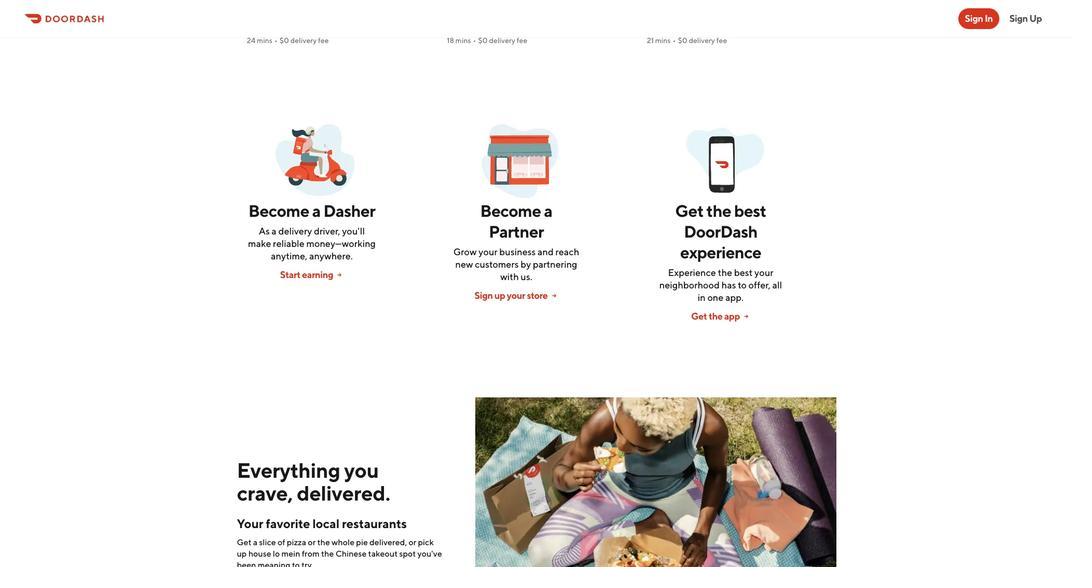 Task type: locate. For each thing, give the bounding box(es) containing it.
your
[[479, 247, 498, 258], [755, 267, 774, 278], [507, 290, 526, 301]]

1 horizontal spatial become
[[481, 201, 541, 221]]

0 horizontal spatial your
[[479, 247, 498, 258]]

$0 for 18 mins
[[478, 36, 488, 45]]

you
[[344, 458, 379, 483]]

get up doordash on the top right of the page
[[676, 201, 704, 221]]

offer,
[[749, 280, 771, 291]]

get inside get the best doordash experience experience the best your neighborhood has to offer, all in one app.
[[676, 201, 704, 221]]

1 fee from the left
[[318, 36, 329, 45]]

earning
[[302, 269, 333, 280]]

up down with
[[495, 290, 506, 301]]

1 horizontal spatial sign
[[965, 13, 984, 24]]

dasher
[[324, 201, 375, 221]]

mins right 21
[[656, 36, 671, 45]]

1 $0 from the left
[[280, 36, 289, 45]]

get inside get a slice of pizza or the whole pie delivered, or pick up house lo mein from the chinese takeout spot you've been meaning to try.
[[237, 538, 252, 548]]

one
[[708, 292, 724, 303]]

0 horizontal spatial sign
[[475, 290, 493, 301]]

3 mins from the left
[[656, 36, 671, 45]]

your
[[237, 517, 263, 531]]

0 horizontal spatial •
[[275, 36, 278, 45]]

1 vertical spatial your
[[755, 267, 774, 278]]

your down with
[[507, 290, 526, 301]]

best
[[735, 201, 767, 221], [735, 267, 753, 278]]

everything you crave, delivered. image
[[476, 398, 837, 567]]

1 vertical spatial best
[[735, 267, 753, 278]]

become a dasher as a delivery driver, you'll make reliable money—working anytime, anywhere.
[[248, 201, 376, 262]]

and
[[538, 247, 554, 258]]

2 vertical spatial get
[[237, 538, 252, 548]]

• right 24
[[275, 36, 278, 45]]

2 $0 from the left
[[478, 36, 488, 45]]

up up been
[[237, 549, 247, 559]]

sign up
[[1010, 13, 1043, 24]]

0 vertical spatial get
[[676, 201, 704, 221]]

3 fee from the left
[[717, 36, 728, 45]]

get the best doordash experience image
[[685, 120, 765, 200]]

2 vertical spatial your
[[507, 290, 526, 301]]

your up offer, on the right of page
[[755, 267, 774, 278]]

18 mins • $0 delivery fee
[[447, 36, 528, 45]]

2 mins from the left
[[456, 36, 471, 45]]

to inside get the best doordash experience experience the best your neighborhood has to offer, all in one app.
[[738, 280, 747, 291]]

app
[[725, 311, 740, 322]]

0 horizontal spatial fee
[[318, 36, 329, 45]]

a left slice
[[253, 538, 258, 548]]

0 horizontal spatial become
[[249, 201, 309, 221]]

or
[[308, 538, 316, 548], [409, 538, 417, 548]]

become inside become a dasher as a delivery driver, you'll make reliable money—working anytime, anywhere.
[[249, 201, 309, 221]]

or up spot
[[409, 538, 417, 548]]

sign for sign up
[[1010, 13, 1028, 24]]

1 mins from the left
[[257, 36, 273, 45]]

fee
[[318, 36, 329, 45], [517, 36, 528, 45], [717, 36, 728, 45]]

your favorite local restaurants
[[237, 517, 407, 531]]

mins for 18 mins
[[456, 36, 471, 45]]

sign
[[965, 13, 984, 24], [1010, 13, 1028, 24], [475, 290, 493, 301]]

a inside get a slice of pizza or the whole pie delivered, or pick up house lo mein from the chinese takeout spot you've been meaning to try.
[[253, 538, 258, 548]]

0 vertical spatial to
[[738, 280, 747, 291]]

a right as
[[272, 226, 277, 237]]

has
[[722, 280, 736, 291]]

1 horizontal spatial mins
[[456, 36, 471, 45]]

$0
[[280, 36, 289, 45], [478, 36, 488, 45], [678, 36, 688, 45]]

to
[[738, 280, 747, 291], [292, 561, 300, 567]]

become a dasher image
[[276, 120, 356, 200]]

2 horizontal spatial •
[[673, 36, 676, 45]]

2 • from the left
[[473, 36, 476, 45]]

•
[[275, 36, 278, 45], [473, 36, 476, 45], [673, 36, 676, 45]]

experience
[[681, 242, 762, 262]]

delivery for 24 mins • $0 delivery fee
[[291, 36, 317, 45]]

1 horizontal spatial •
[[473, 36, 476, 45]]

$0 right 18
[[478, 36, 488, 45]]

1 horizontal spatial to
[[738, 280, 747, 291]]

your inside get the best doordash experience experience the best your neighborhood has to offer, all in one app.
[[755, 267, 774, 278]]

0 horizontal spatial to
[[292, 561, 300, 567]]

sign left in
[[965, 13, 984, 24]]

fee for 18 mins • $0 delivery fee
[[517, 36, 528, 45]]

the up from
[[317, 538, 330, 548]]

0 vertical spatial your
[[479, 247, 498, 258]]

get up house
[[237, 538, 252, 548]]

a up and
[[544, 201, 553, 221]]

in
[[698, 292, 706, 303]]

sign in
[[965, 13, 994, 24]]

sign left up on the right top of page
[[1010, 13, 1028, 24]]

2 horizontal spatial mins
[[656, 36, 671, 45]]

$0 right 21
[[678, 36, 688, 45]]

become inside become a partner grow your business and reach new customers by partnering with us.
[[481, 201, 541, 221]]

business
[[500, 247, 536, 258]]

1 become from the left
[[249, 201, 309, 221]]

the up doordash on the top right of the page
[[707, 201, 732, 221]]

2 horizontal spatial your
[[755, 267, 774, 278]]

a inside become a partner grow your business and reach new customers by partnering with us.
[[544, 201, 553, 221]]

a
[[312, 201, 321, 221], [544, 201, 553, 221], [272, 226, 277, 237], [253, 538, 258, 548]]

a for dasher
[[312, 201, 321, 221]]

customers
[[475, 259, 519, 270]]

2 horizontal spatial sign
[[1010, 13, 1028, 24]]

become up partner
[[481, 201, 541, 221]]

get down in
[[692, 311, 707, 322]]

whole
[[332, 538, 355, 548]]

3 • from the left
[[673, 36, 676, 45]]

or up from
[[308, 538, 316, 548]]

0 horizontal spatial mins
[[257, 36, 273, 45]]

best up doordash on the top right of the page
[[735, 201, 767, 221]]

1 horizontal spatial up
[[495, 290, 506, 301]]

1 horizontal spatial or
[[409, 538, 417, 548]]

get inside button
[[692, 311, 707, 322]]

everything
[[237, 458, 340, 483]]

0 vertical spatial best
[[735, 201, 767, 221]]

restaurants
[[342, 517, 407, 531]]

up inside button
[[495, 290, 506, 301]]

best up has
[[735, 267, 753, 278]]

become
[[249, 201, 309, 221], [481, 201, 541, 221]]

1 horizontal spatial $0
[[478, 36, 488, 45]]

sign inside sign in link
[[965, 13, 984, 24]]

lo
[[273, 549, 280, 559]]

pick
[[418, 538, 434, 548]]

your up customers
[[479, 247, 498, 258]]

delivery
[[291, 36, 317, 45], [489, 36, 516, 45], [689, 36, 715, 45], [279, 226, 312, 237]]

sign up your store
[[475, 290, 548, 301]]

• right 21
[[673, 36, 676, 45]]

up
[[495, 290, 506, 301], [237, 549, 247, 559]]

1 horizontal spatial fee
[[517, 36, 528, 45]]

the inside button
[[709, 311, 723, 322]]

2 fee from the left
[[517, 36, 528, 45]]

1 horizontal spatial your
[[507, 290, 526, 301]]

fee for 24 mins • $0 delivery fee
[[318, 36, 329, 45]]

sign inside "sign up" link
[[1010, 13, 1028, 24]]

become for become a partner
[[481, 201, 541, 221]]

sign for sign in
[[965, 13, 984, 24]]

1 • from the left
[[275, 36, 278, 45]]

• right 18
[[473, 36, 476, 45]]

to down mein
[[292, 561, 300, 567]]

$0 right 24
[[280, 36, 289, 45]]

neighborhood
[[660, 280, 720, 291]]

get for slice
[[237, 538, 252, 548]]

2 horizontal spatial $0
[[678, 36, 688, 45]]

the left app
[[709, 311, 723, 322]]

favorite
[[266, 517, 310, 531]]

mins right 18
[[456, 36, 471, 45]]

the
[[707, 201, 732, 221], [718, 267, 733, 278], [709, 311, 723, 322], [317, 538, 330, 548], [321, 549, 334, 559]]

0 horizontal spatial $0
[[280, 36, 289, 45]]

1 vertical spatial to
[[292, 561, 300, 567]]

2 horizontal spatial fee
[[717, 36, 728, 45]]

by
[[521, 259, 531, 270]]

spot
[[399, 549, 416, 559]]

get
[[676, 201, 704, 221], [692, 311, 707, 322], [237, 538, 252, 548]]

become up as
[[249, 201, 309, 221]]

1 vertical spatial get
[[692, 311, 707, 322]]

2 become from the left
[[481, 201, 541, 221]]

us.
[[521, 272, 533, 282]]

mins
[[257, 36, 273, 45], [456, 36, 471, 45], [656, 36, 671, 45]]

3 $0 from the left
[[678, 36, 688, 45]]

app.
[[726, 292, 744, 303]]

1 vertical spatial up
[[237, 549, 247, 559]]

sign down customers
[[475, 290, 493, 301]]

your inside become a partner grow your business and reach new customers by partnering with us.
[[479, 247, 498, 258]]

0 vertical spatial up
[[495, 290, 506, 301]]

mins right 24
[[257, 36, 273, 45]]

sign inside sign up your store button
[[475, 290, 493, 301]]

21 mins • $0 delivery fee
[[647, 36, 728, 45]]

0 horizontal spatial or
[[308, 538, 316, 548]]

takeout
[[368, 549, 398, 559]]

a up driver,
[[312, 201, 321, 221]]

become a partner image
[[480, 120, 560, 200]]

delivery for 21 mins • $0 delivery fee
[[689, 36, 715, 45]]

a for slice
[[253, 538, 258, 548]]

to right has
[[738, 280, 747, 291]]

partner
[[489, 222, 544, 241]]

0 horizontal spatial up
[[237, 549, 247, 559]]



Task type: describe. For each thing, give the bounding box(es) containing it.
2 or from the left
[[409, 538, 417, 548]]

start
[[280, 269, 301, 280]]

delivery inside become a dasher as a delivery driver, you'll make reliable money—working anytime, anywhere.
[[279, 226, 312, 237]]

anywhere.
[[309, 251, 353, 262]]

mins for 21 mins
[[656, 36, 671, 45]]

new
[[456, 259, 473, 270]]

• for 18 mins
[[473, 36, 476, 45]]

21
[[647, 36, 654, 45]]

mins for 24 mins
[[257, 36, 273, 45]]

the right from
[[321, 549, 334, 559]]

reliable
[[273, 238, 305, 249]]

24 mins • $0 delivery fee
[[247, 36, 329, 45]]

mein
[[282, 549, 300, 559]]

the up has
[[718, 267, 733, 278]]

pizza
[[287, 538, 306, 548]]

2 best from the top
[[735, 267, 753, 278]]

with
[[501, 272, 519, 282]]

get for app
[[692, 311, 707, 322]]

store
[[527, 290, 548, 301]]

1 or from the left
[[308, 538, 316, 548]]

24
[[247, 36, 256, 45]]

of
[[278, 538, 285, 548]]

anytime,
[[271, 251, 308, 262]]

been
[[237, 561, 256, 567]]

reach
[[556, 247, 580, 258]]

1 best from the top
[[735, 201, 767, 221]]

you'll
[[342, 226, 365, 237]]

experience
[[668, 267, 716, 278]]

driver,
[[314, 226, 340, 237]]

up inside get a slice of pizza or the whole pie delivered, or pick up house lo mein from the chinese takeout spot you've been meaning to try.
[[237, 549, 247, 559]]

• for 21 mins
[[673, 36, 676, 45]]

chinese
[[336, 549, 367, 559]]

get a slice of pizza or the whole pie delivered, or pick up house lo mein from the chinese takeout spot you've been meaning to try.
[[237, 538, 442, 567]]

$0 for 24 mins
[[280, 36, 289, 45]]

you've
[[418, 549, 442, 559]]

pie
[[356, 538, 368, 548]]

everything you crave, delivered.
[[237, 458, 390, 506]]

money—working
[[307, 238, 376, 249]]

sign in link
[[959, 8, 1000, 29]]

sign up link
[[1004, 8, 1049, 29]]

become for become a dasher
[[249, 201, 309, 221]]

doordash
[[684, 222, 758, 241]]

sign up your store button
[[452, 290, 582, 302]]

partnering
[[533, 259, 578, 270]]

make
[[248, 238, 271, 249]]

get the app
[[692, 311, 740, 322]]

as
[[259, 226, 270, 237]]

a for partner
[[544, 201, 553, 221]]

18
[[447, 36, 454, 45]]

delivered,
[[370, 538, 407, 548]]

start earning
[[280, 269, 333, 280]]

crave,
[[237, 481, 293, 506]]

grow
[[454, 247, 477, 258]]

try.
[[302, 561, 313, 567]]

all
[[773, 280, 783, 291]]

delivered.
[[297, 481, 390, 506]]

• for 24 mins
[[275, 36, 278, 45]]

from
[[302, 549, 320, 559]]

slice
[[259, 538, 276, 548]]

meaning
[[258, 561, 291, 567]]

sign for sign up your store
[[475, 290, 493, 301]]

to inside get a slice of pizza or the whole pie delivered, or pick up house lo mein from the chinese takeout spot you've been meaning to try.
[[292, 561, 300, 567]]

fee for 21 mins • $0 delivery fee
[[717, 36, 728, 45]]

$0 for 21 mins
[[678, 36, 688, 45]]

local
[[313, 517, 340, 531]]

house
[[249, 549, 271, 559]]

become a partner grow your business and reach new customers by partnering with us.
[[454, 201, 580, 282]]

start earning button
[[247, 269, 377, 281]]

in
[[985, 13, 994, 24]]

up
[[1030, 13, 1043, 24]]

get for best
[[676, 201, 704, 221]]

delivery for 18 mins • $0 delivery fee
[[489, 36, 516, 45]]

get the best doordash experience experience the best your neighborhood has to offer, all in one app.
[[660, 201, 783, 303]]

get the app button
[[656, 310, 786, 323]]

your inside sign up your store button
[[507, 290, 526, 301]]



Task type: vqa. For each thing, say whether or not it's contained in the screenshot.


